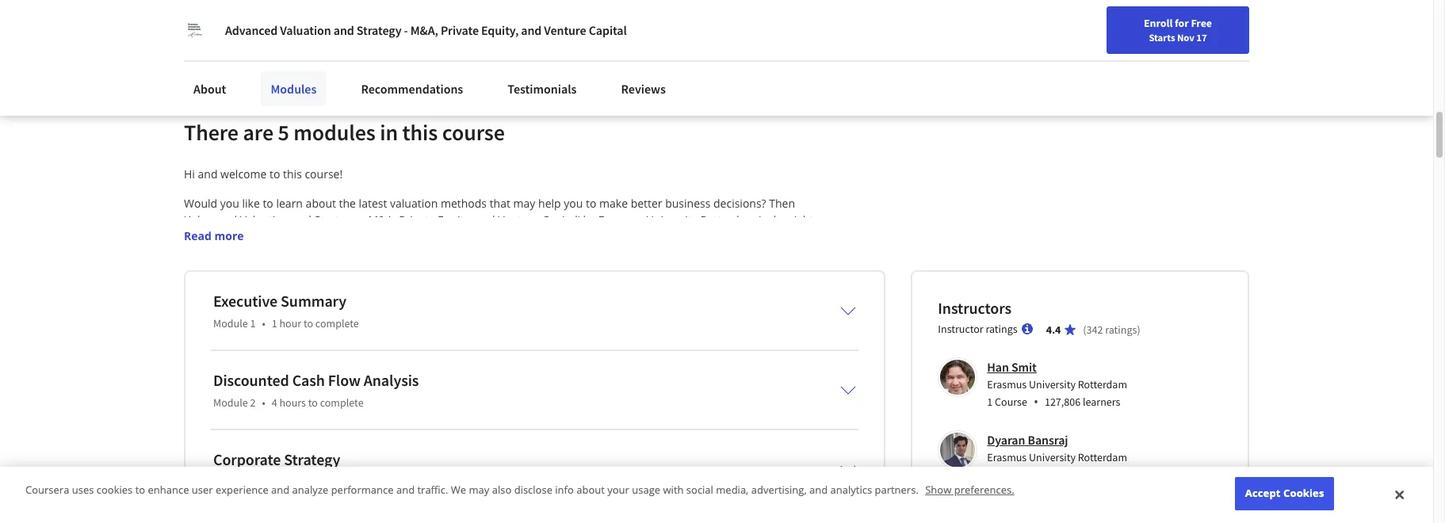 Task type: describe. For each thing, give the bounding box(es) containing it.
0 horizontal spatial social
[[270, 20, 301, 35]]

2 horizontal spatial may
[[733, 395, 755, 411]]

erasmus for han
[[988, 377, 1027, 392]]

dcf,
[[231, 395, 255, 411]]

and right 'review'
[[521, 22, 542, 38]]

1 vertical spatial valuation
[[452, 379, 500, 394]]

market
[[354, 329, 391, 344]]

to up the quantitative
[[559, 329, 570, 344]]

1 for dyaran
[[988, 468, 993, 482]]

1 vertical spatial by
[[446, 279, 458, 294]]

0 horizontal spatial help
[[538, 196, 561, 211]]

quantitative
[[535, 346, 597, 361]]

1 vertical spatial analysis.
[[503, 379, 547, 394]]

testimonials link
[[498, 71, 586, 106]]

reviews
[[621, 81, 666, 97]]

would
[[184, 196, 217, 211]]

2 horizontal spatial a
[[730, 412, 736, 427]]

high-
[[739, 412, 765, 427]]

complete inside executive summary module 1 • 1 hour to complete
[[316, 316, 359, 330]]

0 horizontal spatial is
[[220, 512, 228, 523]]

we up leveraged at the bottom left of the page
[[549, 379, 566, 394]]

0 vertical spatial may
[[514, 196, 536, 211]]

5
[[278, 118, 289, 146]]

would you like to learn about the latest valuation methods that may help you to make better business decisions? then 'advanced valuation and strategy – m&a, private equity, and venture capital' by erasmus university rotterdam is the right course for you! this course is helpful for executives that need to value complete strategies and for all students interested in corporate finance and strategy. we present the latest tools and show you how to apply them! we will revolutionize your way of decision making, by extending static techniques from corporate finance with dynamic methods to quantify strategic thinking. traditionally, we assess the attractiveness of an investment as a mature business, where future cash flows mainly result from past decisions. but, in an ever-changing world, strategic decisions determine the firm's long-term success and market value. yet managers often have to consider these long-term implications using intuition and experience alone, with little guidance from structured, quantitative analysis. our treatment goes far beyond the use of standard valuation analysis. we introduce the expanded npv, which brings together dcf, real options, and game theory. thinking in terms of options, games, and adaptive strategies may help managers address strategic questions such as: how do you value a leveraged buyout? how can you value a high-tech venture with negative cash flows? when should you invest in new ventures in stages? how can you incorporate rival bidders in the analysis? the tools we provide can improve your decisions in business and in daily life. * who is 
[[184, 196, 817, 523]]

1 horizontal spatial course
[[289, 229, 323, 244]]

and down learn at the top left of the page
[[292, 212, 312, 227]]

your right improve
[[361, 479, 385, 494]]

more
[[214, 228, 244, 243]]

to right like
[[263, 196, 273, 211]]

theory.
[[379, 395, 416, 411]]

value up incorporate
[[699, 412, 727, 427]]

hours
[[280, 395, 306, 410]]

but,
[[488, 312, 509, 327]]

to inside discounted cash flow analysis module 2 • 4 hours to complete
[[308, 395, 318, 410]]

rotterdam for han smit
[[1078, 377, 1128, 392]]

read
[[184, 228, 212, 243]]

accept
[[1246, 486, 1281, 501]]

enroll for free starts nov 17
[[1144, 16, 1213, 44]]

the up 'adaptive'
[[622, 379, 639, 394]]

1 horizontal spatial ratings
[[1106, 323, 1137, 337]]

will
[[203, 279, 220, 294]]

you left like
[[220, 196, 239, 211]]

1 horizontal spatial from
[[447, 346, 473, 361]]

1 horizontal spatial is
[[326, 229, 334, 244]]

0 horizontal spatial that
[[451, 229, 472, 244]]

1 term from the left
[[261, 329, 286, 344]]

venture
[[184, 429, 224, 444]]

stages?
[[585, 429, 622, 444]]

han smit erasmus university rotterdam 1 course • 127,806 learners
[[988, 359, 1128, 411]]

revolutionize
[[223, 279, 290, 294]]

executive
[[213, 291, 278, 311]]

0 vertical spatial finance
[[250, 246, 288, 261]]

and down firm's
[[230, 346, 250, 361]]

in down leveraged at the bottom left of the page
[[572, 429, 582, 444]]

beyond
[[306, 379, 345, 394]]

4
[[272, 395, 277, 410]]

there are 5 modules in this course
[[184, 118, 505, 146]]

127,806 for han smit
[[1045, 395, 1081, 409]]

decision
[[357, 279, 399, 294]]

business,
[[760, 296, 808, 311]]

university for dyaran bansraj
[[1029, 450, 1076, 464]]

1 horizontal spatial analysis.
[[600, 346, 644, 361]]

1 vertical spatial cash
[[299, 429, 322, 444]]

to right cookies
[[135, 483, 145, 498]]

welcome
[[221, 166, 267, 181]]

recommendations
[[361, 81, 463, 97]]

the down where
[[184, 329, 201, 344]]

corporate
[[213, 449, 281, 469]]

0 vertical spatial performance
[[402, 20, 470, 35]]

success
[[289, 329, 329, 344]]

1 horizontal spatial decisions
[[698, 312, 746, 327]]

with up the mature at the bottom
[[728, 279, 751, 294]]

advertising,
[[752, 483, 807, 498]]

0 horizontal spatial methods
[[184, 296, 230, 311]]

erasmus for dyaran
[[988, 450, 1027, 464]]

and up buyout?
[[609, 395, 629, 411]]

to left make
[[586, 196, 597, 211]]

find your new career link
[[1198, 16, 1314, 36]]

in down 'recommendations'
[[380, 118, 398, 146]]

how right stages?
[[625, 429, 649, 444]]

there
[[184, 118, 239, 146]]

of right way
[[343, 279, 354, 294]]

together
[[184, 395, 228, 411]]

1 for han
[[988, 395, 993, 409]]

summary
[[281, 291, 347, 311]]

of right "terms"
[[512, 395, 522, 411]]

disclose
[[514, 483, 553, 498]]

hi
[[184, 166, 195, 181]]

• inside han smit erasmus university rotterdam 1 course • 127,806 learners
[[1034, 393, 1039, 411]]

as
[[696, 296, 707, 311]]

0 vertical spatial strategic
[[292, 296, 336, 311]]

and up alone,
[[332, 329, 351, 344]]

nov
[[1178, 31, 1195, 44]]

how down thinking
[[428, 412, 451, 427]]

course!
[[305, 166, 343, 181]]

equity, inside the would you like to learn about the latest valuation methods that may help you to make better business decisions? then 'advanced valuation and strategy – m&a, private equity, and venture capital' by erasmus university rotterdam is the right course for you! this course is helpful for executives that need to value complete strategies and for all students interested in corporate finance and strategy. we present the latest tools and show you how to apply them! we will revolutionize your way of decision making, by extending static techniques from corporate finance with dynamic methods to quantify strategic thinking. traditionally, we assess the attractiveness of an investment as a mature business, where future cash flows mainly result from past decisions. but, in an ever-changing world, strategic decisions determine the firm's long-term success and market value. yet managers often have to consider these long-term implications using intuition and experience alone, with little guidance from structured, quantitative analysis. our treatment goes far beyond the use of standard valuation analysis. we introduce the expanded npv, which brings together dcf, real options, and game theory. thinking in terms of options, games, and adaptive strategies may help managers address strategic questions such as: how do you value a leveraged buyout? how can you value a high-tech venture with negative cash flows? when should you invest in new ventures in stages? how can you incorporate rival bidders in the analysis? the tools we provide can improve your decisions in business and in daily life. * who is
[[438, 212, 473, 227]]

to right need
[[504, 229, 514, 244]]

0 vertical spatial by
[[583, 212, 596, 227]]

leveraged
[[532, 412, 583, 427]]

invest
[[453, 429, 484, 444]]

0 horizontal spatial this
[[283, 166, 302, 181]]

you up capital'
[[564, 196, 583, 211]]

way
[[320, 279, 340, 294]]

and up them!
[[652, 229, 672, 244]]

1 vertical spatial corporate
[[634, 279, 685, 294]]

in left new
[[487, 429, 496, 444]]

new
[[499, 429, 521, 444]]

of up world, at the left bottom of the page
[[606, 296, 616, 311]]

corporate strategy
[[213, 449, 340, 469]]

analyze
[[292, 483, 329, 498]]

private inside the would you like to learn about the latest valuation methods that may help you to make better business decisions? then 'advanced valuation and strategy – m&a, private equity, and venture capital' by erasmus university rotterdam is the right course for you! this course is helpful for executives that need to value complete strategies and for all students interested in corporate finance and strategy. we present the latest tools and show you how to apply them! we will revolutionize your way of decision making, by extending static techniques from corporate finance with dynamic methods to quantify strategic thinking. traditionally, we assess the attractiveness of an investment as a mature business, where future cash flows mainly result from past decisions. but, in an ever-changing world, strategic decisions determine the firm's long-term success and market value. yet managers often have to consider these long-term implications using intuition and experience alone, with little guidance from structured, quantitative analysis. our treatment goes far beyond the use of standard valuation analysis. we introduce the expanded npv, which brings together dcf, real options, and game theory. thinking in terms of options, games, and adaptive strategies may help managers address strategic questions such as: how do you value a leveraged buyout? how can you value a high-tech venture with negative cash flows? when should you invest in new ventures in stages? how can you incorporate rival bidders in the analysis? the tools we provide can improve your decisions in business and in daily life. * who is
[[399, 212, 435, 227]]

the up helpful
[[339, 196, 356, 211]]

university for han smit
[[1029, 377, 1076, 392]]

0 vertical spatial latest
[[359, 196, 387, 211]]

structured,
[[476, 346, 533, 361]]

0 horizontal spatial a
[[523, 412, 529, 427]]

1 down executive
[[250, 316, 256, 330]]

in up often
[[511, 312, 521, 327]]

in down read
[[184, 246, 194, 261]]

1 vertical spatial strategic
[[651, 312, 695, 327]]

in left daily
[[522, 479, 532, 494]]

enhance
[[148, 483, 189, 498]]

0 vertical spatial methods
[[441, 196, 487, 211]]

capital'
[[542, 212, 580, 227]]

them!
[[647, 246, 678, 261]]

1 vertical spatial business
[[451, 479, 497, 494]]

in up do
[[466, 395, 476, 411]]

1 vertical spatial can
[[652, 429, 670, 444]]

changing
[[566, 312, 613, 327]]

and up need
[[476, 212, 495, 227]]

adaptive
[[632, 395, 677, 411]]

course for han
[[995, 395, 1028, 409]]

discounted cash flow analysis module 2 • 4 hours to complete
[[213, 370, 419, 410]]

little
[[372, 346, 395, 361]]

career
[[1275, 18, 1306, 33]]

0 vertical spatial cash
[[254, 312, 278, 327]]

you!
[[240, 229, 262, 244]]

bansraj
[[1028, 432, 1069, 448]]

preferences.
[[955, 483, 1015, 498]]

1 horizontal spatial tools
[[474, 246, 500, 261]]

you left invest
[[431, 429, 450, 444]]

0 vertical spatial can
[[656, 412, 674, 427]]

*
[[184, 512, 190, 523]]

1 horizontal spatial a
[[710, 296, 716, 311]]

0 horizontal spatial we
[[234, 479, 249, 494]]

apply
[[616, 246, 645, 261]]

2 options, from the left
[[525, 395, 567, 411]]

traffic.
[[418, 483, 448, 498]]

1 vertical spatial performance
[[331, 483, 394, 498]]

0 vertical spatial valuation
[[280, 22, 331, 38]]

which
[[723, 379, 754, 394]]

free
[[1191, 16, 1213, 30]]

to inside executive summary module 1 • 1 hour to complete
[[304, 316, 313, 330]]

the up interested
[[770, 212, 787, 227]]

executive summary module 1 • 1 hour to complete
[[213, 291, 359, 330]]

introduce
[[569, 379, 619, 394]]

2 horizontal spatial course
[[442, 118, 505, 146]]

1 horizontal spatial social
[[687, 483, 714, 498]]

and right media
[[340, 20, 360, 35]]

of up theory.
[[389, 379, 400, 394]]

venture inside the would you like to learn about the latest valuation methods that may help you to make better business decisions? then 'advanced valuation and strategy – m&a, private equity, and venture capital' by erasmus university rotterdam is the right course for you! this course is helpful for executives that need to value complete strategies and for all students interested in corporate finance and strategy. we present the latest tools and show you how to apply them! we will revolutionize your way of decision making, by extending static techniques from corporate finance with dynamic methods to quantify strategic thinking. traditionally, we assess the attractiveness of an investment as a mature business, where future cash flows mainly result from past decisions. but, in an ever-changing world, strategic decisions determine the firm's long-term success and market value. yet managers often have to consider these long-term implications using intuition and experience alone, with little guidance from structured, quantitative analysis. our treatment goes far beyond the use of standard valuation analysis. we introduce the expanded npv, which brings together dcf, real options, and game theory. thinking in terms of options, games, and adaptive strategies may help managers address strategic questions such as: how do you value a leveraged buyout? how can you value a high-tech venture with negative cash flows? when should you invest in new ventures in stages? how can you incorporate rival bidders in the analysis? the tools we provide can improve your decisions in business and in daily life. * who is
[[498, 212, 539, 227]]

dynamic
[[753, 279, 797, 294]]

investment
[[635, 296, 693, 311]]

the down the "executives"
[[423, 246, 440, 261]]

in left also
[[439, 479, 449, 494]]

0 horizontal spatial tools
[[206, 479, 231, 494]]

find
[[1206, 18, 1227, 33]]

0 horizontal spatial course
[[184, 229, 219, 244]]

and down beyond
[[325, 395, 345, 411]]

we right 'traffic.'
[[451, 483, 466, 498]]

1 horizontal spatial managers
[[447, 329, 498, 344]]

dyaran bansraj link
[[988, 432, 1069, 448]]

coursera uses cookies to enhance user experience and analyze performance and traffic. we may also disclose info about your usage with social media, advertising, and analytics partners. show preferences.
[[25, 483, 1015, 498]]

you down "expanded"
[[677, 412, 696, 427]]

rotterdam inside the would you like to learn about the latest valuation methods that may help you to make better business decisions? then 'advanced valuation and strategy – m&a, private equity, and venture capital' by erasmus university rotterdam is the right course for you! this course is helpful for executives that need to value complete strategies and for all students interested in corporate finance and strategy. we present the latest tools and show you how to apply them! we will revolutionize your way of decision making, by extending static techniques from corporate finance with dynamic methods to quantify strategic thinking. traditionally, we assess the attractiveness of an investment as a mature business, where future cash flows mainly result from past decisions. but, in an ever-changing world, strategic decisions determine the firm's long-term success and market value. yet managers often have to consider these long-term implications using intuition and experience alone, with little guidance from structured, quantitative analysis. our treatment goes far beyond the use of standard valuation analysis. we introduce the expanded npv, which brings together dcf, real options, and game theory. thinking in terms of options, games, and adaptive strategies may help managers address strategic questions such as: how do you value a leveraged buyout? how can you value a high-tech venture with negative cash flows? when should you invest in new ventures in stages? how can you incorporate rival bidders in the analysis? the tools we provide can improve your decisions in business and in daily life. * who is
[[701, 212, 756, 227]]

result
[[348, 312, 378, 327]]

should
[[393, 429, 428, 444]]

0 horizontal spatial decisions
[[388, 479, 436, 494]]

0 horizontal spatial managers
[[184, 412, 236, 427]]

static
[[515, 279, 543, 294]]

2 long- from the left
[[652, 329, 678, 344]]

value.
[[394, 329, 425, 344]]

life.
[[562, 479, 580, 494]]

342
[[1087, 323, 1103, 337]]

for left "you!"
[[222, 229, 237, 244]]

we down helpful
[[361, 246, 378, 261]]

discounted
[[213, 370, 289, 390]]

2 vertical spatial may
[[469, 483, 490, 498]]

address
[[238, 412, 280, 427]]

techniques
[[546, 279, 603, 294]]

usage
[[632, 483, 661, 498]]

the down the static
[[511, 296, 528, 311]]

and right the hi
[[198, 166, 218, 181]]

2 vertical spatial can
[[294, 479, 313, 494]]

thinking.
[[339, 296, 384, 311]]

the up game at the bottom left of page
[[348, 379, 365, 394]]

decisions?
[[714, 196, 767, 211]]

your left usage
[[608, 483, 630, 498]]

buyout?
[[585, 412, 627, 427]]

and left analyze
[[271, 483, 290, 498]]

you left incorporate
[[673, 429, 692, 444]]

1 vertical spatial strategies
[[679, 395, 730, 411]]

1 vertical spatial finance
[[688, 279, 726, 294]]

1 horizontal spatial about
[[577, 483, 605, 498]]

and left - at the left of the page
[[334, 22, 354, 38]]

analysis
[[364, 370, 419, 390]]

value up new
[[492, 412, 520, 427]]

0 vertical spatial m&a,
[[411, 22, 438, 38]]

you left "how"
[[556, 246, 575, 261]]

1 options, from the left
[[280, 395, 322, 411]]

helpful
[[337, 229, 373, 244]]

your left way
[[293, 279, 317, 294]]



Task type: locate. For each thing, give the bounding box(es) containing it.
0 horizontal spatial performance
[[331, 483, 394, 498]]

0 vertical spatial we
[[457, 296, 471, 311]]

0 horizontal spatial an
[[524, 312, 537, 327]]

han smit image
[[941, 360, 976, 395]]

our
[[184, 379, 204, 394]]

(
[[1084, 323, 1087, 337]]

0 vertical spatial university
[[646, 212, 698, 227]]

instructor ratings
[[938, 322, 1018, 336]]

1 horizontal spatial m&a,
[[411, 22, 438, 38]]

course inside dyaran bansraj erasmus university rotterdam 1 course • 127,806 learners
[[995, 468, 1028, 482]]

1 vertical spatial social
[[687, 483, 714, 498]]

value up show
[[517, 229, 545, 244]]

experience down corporate
[[216, 483, 269, 498]]

1 horizontal spatial valuation
[[452, 379, 500, 394]]

1 vertical spatial rotterdam
[[1078, 377, 1128, 392]]

strategy left - at the left of the page
[[357, 22, 402, 38]]

0 vertical spatial strategy
[[357, 22, 402, 38]]

an
[[619, 296, 632, 311], [524, 312, 537, 327]]

1 vertical spatial is
[[326, 229, 334, 244]]

your left - at the left of the page
[[375, 20, 399, 35]]

corporate up investment
[[634, 279, 685, 294]]

• left 4
[[262, 395, 265, 410]]

equity, up the testimonials
[[481, 22, 519, 38]]

may left also
[[469, 483, 490, 498]]

erasmus university rotterdam image
[[184, 19, 206, 41]]

strategy up helpful
[[314, 212, 357, 227]]

1 vertical spatial methods
[[184, 296, 230, 311]]

options, down far
[[280, 395, 322, 411]]

advanced valuation and strategy - m&a, private equity, and venture capital
[[225, 22, 627, 38]]

and left "analytics"
[[810, 483, 828, 498]]

1 vertical spatial strategy
[[314, 212, 357, 227]]

1 horizontal spatial cash
[[299, 429, 322, 444]]

strategy
[[357, 22, 402, 38], [314, 212, 357, 227], [284, 449, 340, 469]]

0 vertical spatial is
[[759, 212, 767, 227]]

2 learners from the top
[[1083, 468, 1121, 482]]

1 inside dyaran bansraj erasmus university rotterdam 1 course • 127,806 learners
[[988, 468, 993, 482]]

0 vertical spatial equity,
[[481, 22, 519, 38]]

1 horizontal spatial long-
[[652, 329, 678, 344]]

1 vertical spatial help
[[758, 395, 780, 411]]

coursera
[[25, 483, 69, 498]]

a up incorporate
[[730, 412, 736, 427]]

erasmus down make
[[599, 212, 643, 227]]

2 vertical spatial is
[[220, 512, 228, 523]]

make
[[600, 196, 628, 211]]

course for dyaran
[[995, 468, 1028, 482]]

university inside han smit erasmus university rotterdam 1 course • 127,806 learners
[[1029, 377, 1076, 392]]

1 horizontal spatial by
[[583, 212, 596, 227]]

and left the strategy.
[[291, 246, 311, 261]]

strategic down investment
[[651, 312, 695, 327]]

when
[[360, 429, 390, 444]]

managers
[[447, 329, 498, 344], [184, 412, 236, 427]]

experience down hour
[[253, 346, 310, 361]]

1 vertical spatial 127,806
[[1045, 468, 1081, 482]]

2 vertical spatial from
[[447, 346, 473, 361]]

valuation inside the would you like to learn about the latest valuation methods that may help you to make better business decisions? then 'advanced valuation and strategy – m&a, private equity, and venture capital' by erasmus university rotterdam is the right course for you! this course is helpful for executives that need to value complete strategies and for all students interested in corporate finance and strategy. we present the latest tools and show you how to apply them! we will revolutionize your way of decision making, by extending static techniques from corporate finance with dynamic methods to quantify strategic thinking. traditionally, we assess the attractiveness of an investment as a mature business, where future cash flows mainly result from past decisions. but, in an ever-changing world, strategic decisions determine the firm's long-term success and market value. yet managers often have to consider these long-term implications using intuition and experience alone, with little guidance from structured, quantitative analysis. our treatment goes far beyond the use of standard valuation analysis. we introduce the expanded npv, which brings together dcf, real options, and game theory. thinking in terms of options, games, and adaptive strategies may help managers address strategic questions such as: how do you value a leveraged buyout? how can you value a high-tech venture with negative cash flows? when should you invest in new ventures in stages? how can you incorporate rival bidders in the analysis? the tools we provide can improve your decisions in business and in daily life. * who is
[[240, 212, 289, 227]]

None search field
[[226, 10, 607, 42]]

0 vertical spatial an
[[619, 296, 632, 311]]

this
[[265, 229, 286, 244]]

university down bansraj at the bottom right of the page
[[1029, 450, 1076, 464]]

analysis. up "terms"
[[503, 379, 547, 394]]

• inside dyaran bansraj erasmus university rotterdam 1 course • 127,806 learners
[[1034, 466, 1039, 484]]

tech
[[765, 412, 787, 427]]

cash left flows?
[[299, 429, 322, 444]]

equity,
[[481, 22, 519, 38], [438, 212, 473, 227]]

using
[[771, 329, 799, 344]]

how
[[578, 246, 600, 261]]

0 vertical spatial this
[[402, 118, 438, 146]]

and left show
[[503, 246, 523, 261]]

erasmus inside han smit erasmus university rotterdam 1 course • 127,806 learners
[[988, 377, 1027, 392]]

about inside the would you like to learn about the latest valuation methods that may help you to make better business decisions? then 'advanced valuation and strategy – m&a, private equity, and venture capital' by erasmus university rotterdam is the right course for you! this course is helpful for executives that need to value complete strategies and for all students interested in corporate finance and strategy. we present the latest tools and show you how to apply them! we will revolutionize your way of decision making, by extending static techniques from corporate finance with dynamic methods to quantify strategic thinking. traditionally, we assess the attractiveness of an investment as a mature business, where future cash flows mainly result from past decisions. but, in an ever-changing world, strategic decisions determine the firm's long-term success and market value. yet managers often have to consider these long-term implications using intuition and experience alone, with little guidance from structured, quantitative analysis. our treatment goes far beyond the use of standard valuation analysis. we introduce the expanded npv, which brings together dcf, real options, and game theory. thinking in terms of options, games, and adaptive strategies may help managers address strategic questions such as: how do you value a leveraged buyout? how can you value a high-tech venture with negative cash flows? when should you invest in new ventures in stages? how can you incorporate rival bidders in the analysis? the tools we provide can improve your decisions in business and in daily life. * who is
[[306, 196, 336, 211]]

options,
[[280, 395, 322, 411], [525, 395, 567, 411]]

1 for executive
[[272, 316, 277, 330]]

term down as
[[678, 329, 703, 344]]

1 vertical spatial course
[[995, 468, 1028, 482]]

real
[[258, 395, 277, 411]]

and left 'traffic.'
[[396, 483, 415, 498]]

0 vertical spatial venture
[[544, 22, 587, 38]]

127,806 inside han smit erasmus university rotterdam 1 course • 127,806 learners
[[1045, 395, 1081, 409]]

1 vertical spatial that
[[451, 229, 472, 244]]

1 vertical spatial from
[[381, 312, 406, 327]]

2 127,806 from the top
[[1045, 468, 1081, 482]]

0 vertical spatial from
[[606, 279, 631, 294]]

valuation up "terms"
[[452, 379, 500, 394]]

from up value.
[[381, 312, 406, 327]]

0 horizontal spatial ratings
[[986, 322, 1018, 336]]

0 vertical spatial that
[[490, 196, 511, 211]]

long-
[[235, 329, 261, 344], [652, 329, 678, 344]]

long- right these
[[652, 329, 678, 344]]

latest up –
[[359, 196, 387, 211]]

your
[[1229, 18, 1250, 33], [375, 20, 399, 35], [293, 279, 317, 294], [361, 479, 385, 494], [608, 483, 630, 498]]

strategic down hours
[[283, 412, 327, 427]]

0 horizontal spatial valuation
[[390, 196, 438, 211]]

ventures
[[524, 429, 569, 444]]

learners for dyaran bansraj
[[1083, 468, 1121, 482]]

2 vertical spatial university
[[1029, 450, 1076, 464]]

about
[[193, 81, 226, 97]]

questions
[[330, 412, 380, 427]]

strategies down npv,
[[679, 395, 730, 411]]

the down "negative" on the left of the page
[[239, 445, 256, 461]]

partners.
[[875, 483, 919, 498]]

negative
[[252, 429, 296, 444]]

quantify
[[246, 296, 289, 311]]

0 horizontal spatial corporate
[[196, 246, 247, 261]]

university inside dyaran bansraj erasmus university rotterdam 1 course • 127,806 learners
[[1029, 450, 1076, 464]]

0 vertical spatial strategies
[[599, 229, 649, 244]]

1 module from the top
[[213, 316, 248, 330]]

module inside discounted cash flow analysis module 2 • 4 hours to complete
[[213, 395, 248, 410]]

erasmus inside dyaran bansraj erasmus university rotterdam 1 course • 127,806 learners
[[988, 450, 1027, 464]]

1 horizontal spatial finance
[[688, 279, 726, 294]]

127,806 for dyaran bansraj
[[1045, 468, 1081, 482]]

1 inside han smit erasmus university rotterdam 1 course • 127,806 learners
[[988, 395, 993, 409]]

it
[[244, 20, 252, 35]]

ratings
[[986, 322, 1018, 336], [1106, 323, 1137, 337]]

1 horizontal spatial strategies
[[679, 395, 730, 411]]

intuition
[[184, 346, 227, 361]]

like
[[242, 196, 260, 211]]

1 down han
[[988, 395, 993, 409]]

performance right analyze
[[331, 483, 394, 498]]

in right "bidders"
[[226, 445, 236, 461]]

extending
[[461, 279, 513, 294]]

read more button
[[184, 227, 244, 244]]

2 course from the top
[[995, 468, 1028, 482]]

2 term from the left
[[678, 329, 703, 344]]

erasmus down dyaran
[[988, 450, 1027, 464]]

cash
[[292, 370, 325, 390]]

we left will
[[184, 279, 200, 294]]

1 horizontal spatial equity,
[[481, 22, 519, 38]]

coursera career certificate image
[[950, 0, 1214, 83]]

such
[[383, 412, 407, 427]]

your inside "link"
[[1229, 18, 1250, 33]]

course inside han smit erasmus university rotterdam 1 course • 127,806 learners
[[995, 395, 1028, 409]]

yet
[[428, 329, 444, 344]]

game
[[348, 395, 377, 411]]

• down dyaran bansraj link
[[1034, 466, 1039, 484]]

decisions.
[[434, 312, 485, 327]]

traditionally,
[[387, 296, 454, 311]]

private up the "executives"
[[399, 212, 435, 227]]

dyaran bansraj image
[[941, 433, 976, 468]]

127,806 inside dyaran bansraj erasmus university rotterdam 1 course • 127,806 learners
[[1045, 468, 1081, 482]]

npv,
[[696, 379, 720, 394]]

1 learners from the top
[[1083, 395, 1121, 409]]

tools down need
[[474, 246, 500, 261]]

1 horizontal spatial private
[[441, 22, 479, 38]]

how
[[428, 412, 451, 427], [630, 412, 653, 427], [625, 429, 649, 444]]

social right on
[[270, 20, 301, 35]]

1 127,806 from the top
[[1045, 395, 1081, 409]]

venture up need
[[498, 212, 539, 227]]

past
[[409, 312, 431, 327]]

0 vertical spatial corporate
[[196, 246, 247, 261]]

options, up leveraged at the bottom left of the page
[[525, 395, 567, 411]]

valuation right on
[[280, 22, 331, 38]]

by right "making,"
[[446, 279, 458, 294]]

learners inside dyaran bansraj erasmus university rotterdam 1 course • 127,806 learners
[[1083, 468, 1121, 482]]

for up present
[[376, 229, 391, 244]]

0 horizontal spatial finance
[[250, 246, 288, 261]]

an up have
[[524, 312, 537, 327]]

rival
[[758, 429, 780, 444]]

about down course!
[[306, 196, 336, 211]]

0 vertical spatial analysis.
[[600, 346, 644, 361]]

finance
[[250, 246, 288, 261], [688, 279, 726, 294]]

incorporate
[[695, 429, 755, 444]]

we up decisions.
[[457, 296, 471, 311]]

from down decisions.
[[447, 346, 473, 361]]

analysis?
[[258, 445, 304, 461]]

1 horizontal spatial options,
[[525, 395, 567, 411]]

1 vertical spatial experience
[[216, 483, 269, 498]]

0 horizontal spatial strategies
[[599, 229, 649, 244]]

social left the media,
[[687, 483, 714, 498]]

0 horizontal spatial venture
[[498, 212, 539, 227]]

for left all on the top left
[[675, 229, 690, 244]]

latest down the "executives"
[[443, 246, 472, 261]]

1 horizontal spatial help
[[758, 395, 780, 411]]

help up capital'
[[538, 196, 561, 211]]

terms
[[479, 395, 509, 411]]

to up future
[[233, 296, 244, 311]]

0 vertical spatial tools
[[474, 246, 500, 261]]

have
[[532, 329, 556, 344]]

to right hour
[[304, 316, 313, 330]]

with right usage
[[663, 483, 684, 498]]

testimonials
[[508, 81, 577, 97]]

complete inside discounted cash flow analysis module 2 • 4 hours to complete
[[320, 395, 364, 410]]

strategy up analyze
[[284, 449, 340, 469]]

world,
[[616, 312, 648, 327]]

1 horizontal spatial latest
[[443, 246, 472, 261]]

about link
[[184, 71, 236, 106]]

0 vertical spatial experience
[[253, 346, 310, 361]]

better
[[631, 196, 663, 211]]

127,806 down bansraj at the bottom right of the page
[[1045, 468, 1081, 482]]

0 vertical spatial valuation
[[390, 196, 438, 211]]

0 vertical spatial managers
[[447, 329, 498, 344]]

1 horizontal spatial business
[[665, 196, 711, 211]]

private
[[441, 22, 479, 38], [399, 212, 435, 227]]

to right 'welcome'
[[270, 166, 280, 181]]

module inside executive summary module 1 • 1 hour to complete
[[213, 316, 248, 330]]

latest
[[359, 196, 387, 211], [443, 246, 472, 261]]

and left daily
[[500, 479, 519, 494]]

experience inside the would you like to learn about the latest valuation methods that may help you to make better business decisions? then 'advanced valuation and strategy – m&a, private equity, and venture capital' by erasmus university rotterdam is the right course for you! this course is helpful for executives that need to value complete strategies and for all students interested in corporate finance and strategy. we present the latest tools and show you how to apply them! we will revolutionize your way of decision making, by extending static techniques from corporate finance with dynamic methods to quantify strategic thinking. traditionally, we assess the attractiveness of an investment as a mature business, where future cash flows mainly result from past decisions. but, in an ever-changing world, strategic decisions determine the firm's long-term success and market value. yet managers often have to consider these long-term implications using intuition and experience alone, with little guidance from structured, quantitative analysis. our treatment goes far beyond the use of standard valuation analysis. we introduce the expanded npv, which brings together dcf, real options, and game theory. thinking in terms of options, games, and adaptive strategies may help managers address strategic questions such as: how do you value a leveraged buyout? how can you value a high-tech venture with negative cash flows? when should you invest in new ventures in stages? how can you incorporate rival bidders in the analysis? the tools we provide can improve your decisions in business and in daily life. * who is
[[253, 346, 310, 361]]

0 vertical spatial learners
[[1083, 395, 1121, 409]]

daily
[[535, 479, 559, 494]]

0 vertical spatial course
[[995, 395, 1028, 409]]

1 vertical spatial module
[[213, 395, 248, 410]]

0 horizontal spatial equity,
[[438, 212, 473, 227]]

2 vertical spatial strategic
[[283, 412, 327, 427]]

goes
[[262, 379, 286, 394]]

erasmus inside the would you like to learn about the latest valuation methods that may help you to make better business decisions? then 'advanced valuation and strategy – m&a, private equity, and venture capital' by erasmus university rotterdam is the right course for you! this course is helpful for executives that need to value complete strategies and for all students interested in corporate finance and strategy. we present the latest tools and show you how to apply them! we will revolutionize your way of decision making, by extending static techniques from corporate finance with dynamic methods to quantify strategic thinking. traditionally, we assess the attractiveness of an investment as a mature business, where future cash flows mainly result from past decisions. but, in an ever-changing world, strategic decisions determine the firm's long-term success and market value. yet managers often have to consider these long-term implications using intuition and experience alone, with little guidance from structured, quantitative analysis. our treatment goes far beyond the use of standard valuation analysis. we introduce the expanded npv, which brings together dcf, real options, and game theory. thinking in terms of options, games, and adaptive strategies may help managers address strategic questions such as: how do you value a leveraged buyout? how can you value a high-tech venture with negative cash flows? when should you invest in new ventures in stages? how can you incorporate rival bidders in the analysis? the tools we provide can improve your decisions in business and in daily life. * who is
[[599, 212, 643, 227]]

an up world, at the left bottom of the page
[[619, 296, 632, 311]]

business right 'traffic.'
[[451, 479, 497, 494]]

1 horizontal spatial we
[[457, 296, 471, 311]]

complete up alone,
[[316, 316, 359, 330]]

0 horizontal spatial cash
[[254, 312, 278, 327]]

0 vertical spatial private
[[441, 22, 479, 38]]

university inside the would you like to learn about the latest valuation methods that may help you to make better business decisions? then 'advanced valuation and strategy – m&a, private equity, and venture capital' by erasmus university rotterdam is the right course for you! this course is helpful for executives that need to value complete strategies and for all students interested in corporate finance and strategy. we present the latest tools and show you how to apply them! we will revolutionize your way of decision making, by extending static techniques from corporate finance with dynamic methods to quantify strategic thinking. traditionally, we assess the attractiveness of an investment as a mature business, where future cash flows mainly result from past decisions. but, in an ever-changing world, strategic decisions determine the firm's long-term success and market value. yet managers often have to consider these long-term implications using intuition and experience alone, with little guidance from structured, quantitative analysis. our treatment goes far beyond the use of standard valuation analysis. we introduce the expanded npv, which brings together dcf, real options, and game theory. thinking in terms of options, games, and adaptive strategies may help managers address strategic questions such as: how do you value a leveraged buyout? how can you value a high-tech venture with negative cash flows? when should you invest in new ventures in stages? how can you incorporate rival bidders in the analysis? the tools we provide can improve your decisions in business and in daily life. * who is
[[646, 212, 698, 227]]

for inside enroll for free starts nov 17
[[1175, 16, 1189, 30]]

1 horizontal spatial corporate
[[634, 279, 685, 294]]

'advanced
[[184, 212, 237, 227]]

is
[[759, 212, 767, 227], [326, 229, 334, 244], [220, 512, 228, 523]]

all
[[693, 229, 705, 244]]

-
[[404, 22, 408, 38]]

tools
[[474, 246, 500, 261], [206, 479, 231, 494]]

ratings down instructors
[[986, 322, 1018, 336]]

0 vertical spatial 127,806
[[1045, 395, 1081, 409]]

strategy.
[[314, 246, 358, 261]]

standard
[[403, 379, 449, 394]]

1 horizontal spatial that
[[490, 196, 511, 211]]

2 vertical spatial strategy
[[284, 449, 340, 469]]

new
[[1252, 18, 1273, 33]]

to right "how"
[[603, 246, 613, 261]]

0 horizontal spatial business
[[451, 479, 497, 494]]

1 vertical spatial managers
[[184, 412, 236, 427]]

valuation
[[390, 196, 438, 211], [452, 379, 500, 394]]

1 course from the top
[[995, 395, 1028, 409]]

2 vertical spatial rotterdam
[[1078, 450, 1128, 464]]

can
[[656, 412, 674, 427], [652, 429, 670, 444], [294, 479, 313, 494]]

we down corporate
[[234, 479, 249, 494]]

1 vertical spatial we
[[234, 479, 249, 494]]

1 vertical spatial latest
[[443, 246, 472, 261]]

finance up as
[[688, 279, 726, 294]]

valuation
[[280, 22, 331, 38], [240, 212, 289, 227]]

with up corporate
[[227, 429, 249, 444]]

are
[[243, 118, 274, 146]]

1 vertical spatial learners
[[1083, 468, 1121, 482]]

do
[[454, 412, 468, 427]]

show
[[926, 483, 952, 498]]

in left - at the left of the page
[[363, 20, 373, 35]]

1 long- from the left
[[235, 329, 261, 344]]

reviews link
[[612, 71, 676, 106]]

0 vertical spatial help
[[538, 196, 561, 211]]

for up nov
[[1175, 16, 1189, 30]]

cookies
[[1284, 486, 1325, 501]]

1 horizontal spatial may
[[514, 196, 536, 211]]

m&a, inside the would you like to learn about the latest valuation methods that may help you to make better business decisions? then 'advanced valuation and strategy – m&a, private equity, and venture capital' by erasmus university rotterdam is the right course for you! this course is helpful for executives that need to value complete strategies and for all students interested in corporate finance and strategy. we present the latest tools and show you how to apply them! we will revolutionize your way of decision making, by extending static techniques from corporate finance with dynamic methods to quantify strategic thinking. traditionally, we assess the attractiveness of an investment as a mature business, where future cash flows mainly result from past decisions. but, in an ever-changing world, strategic decisions determine the firm's long-term success and market value. yet managers often have to consider these long-term implications using intuition and experience alone, with little guidance from structured, quantitative analysis. our treatment goes far beyond the use of standard valuation analysis. we introduce the expanded npv, which brings together dcf, real options, and game theory. thinking in terms of options, games, and adaptive strategies may help managers address strategic questions such as: how do you value a leveraged buyout? how can you value a high-tech venture with negative cash flows? when should you invest in new ventures in stages? how can you incorporate rival bidders in the analysis? the tools we provide can improve your decisions in business and in daily life. * who is
[[368, 212, 396, 227]]

modules link
[[261, 71, 326, 106]]

erasmus down the han smit link
[[988, 377, 1027, 392]]

expanded
[[642, 379, 693, 394]]

on
[[254, 20, 268, 35]]

cash down quantify
[[254, 312, 278, 327]]

interested
[[756, 229, 808, 244]]

rotterdam inside dyaran bansraj erasmus university rotterdam 1 course • 127,806 learners
[[1078, 450, 1128, 464]]

complete inside the would you like to learn about the latest valuation methods that may help you to make better business decisions? then 'advanced valuation and strategy – m&a, private equity, and venture capital' by erasmus university rotterdam is the right course for you! this course is helpful for executives that need to value complete strategies and for all students interested in corporate finance and strategy. we present the latest tools and show you how to apply them! we will revolutionize your way of decision making, by extending static techniques from corporate finance with dynamic methods to quantify strategic thinking. traditionally, we assess the attractiveness of an investment as a mature business, where future cash flows mainly result from past decisions. but, in an ever-changing world, strategic decisions determine the firm's long-term success and market value. yet managers often have to consider these long-term implications using intuition and experience alone, with little guidance from structured, quantitative analysis. our treatment goes far beyond the use of standard valuation analysis. we introduce the expanded npv, which brings together dcf, real options, and game theory. thinking in terms of options, games, and adaptive strategies may help managers address strategic questions such as: how do you value a leveraged buyout? how can you value a high-tech venture with negative cash flows? when should you invest in new ventures in stages? how can you incorporate rival bidders in the analysis? the tools we provide can improve your decisions in business and in daily life. * who is
[[548, 229, 596, 244]]

1 horizontal spatial venture
[[544, 22, 587, 38]]

17
[[1197, 31, 1207, 44]]

1 vertical spatial may
[[733, 395, 755, 411]]

2 module from the top
[[213, 395, 248, 410]]

0 vertical spatial module
[[213, 316, 248, 330]]

learners for han smit
[[1083, 395, 1121, 409]]

ratings right 342
[[1106, 323, 1137, 337]]

rotterdam inside han smit erasmus university rotterdam 1 course • 127,806 learners
[[1078, 377, 1128, 392]]

• inside discounted cash flow analysis module 2 • 4 hours to complete
[[262, 395, 265, 410]]

0 horizontal spatial private
[[399, 212, 435, 227]]

rotterdam for dyaran bansraj
[[1078, 450, 1128, 464]]

course right this
[[289, 229, 323, 244]]

• inside executive summary module 1 • 1 hour to complete
[[262, 316, 265, 330]]

to right hours
[[308, 395, 318, 410]]

media,
[[716, 483, 749, 498]]

learners inside han smit erasmus university rotterdam 1 course • 127,806 learners
[[1083, 395, 1121, 409]]

strategy inside dropdown button
[[284, 449, 340, 469]]

1 horizontal spatial this
[[402, 118, 438, 146]]

course down the 'advanced
[[184, 229, 219, 244]]

course down the han smit link
[[995, 395, 1028, 409]]

1 vertical spatial private
[[399, 212, 435, 227]]

may
[[514, 196, 536, 211], [733, 395, 755, 411], [469, 483, 490, 498]]

may down which
[[733, 395, 755, 411]]

0 horizontal spatial options,
[[280, 395, 322, 411]]

accept cookies button
[[1236, 478, 1335, 511]]

how down 'adaptive'
[[630, 412, 653, 427]]

with down the market
[[347, 346, 369, 361]]

course
[[995, 395, 1028, 409], [995, 468, 1028, 482]]

flow
[[328, 370, 361, 390]]

for
[[1175, 16, 1189, 30], [222, 229, 237, 244], [376, 229, 391, 244], [675, 229, 690, 244]]

you
[[220, 196, 239, 211], [564, 196, 583, 211], [556, 246, 575, 261], [470, 412, 490, 427], [677, 412, 696, 427], [431, 429, 450, 444], [673, 429, 692, 444]]

you right do
[[470, 412, 490, 427]]

strategy inside the would you like to learn about the latest valuation methods that may help you to make better business decisions? then 'advanced valuation and strategy – m&a, private equity, and venture capital' by erasmus university rotterdam is the right course for you! this course is helpful for executives that need to value complete strategies and for all students interested in corporate finance and strategy. we present the latest tools and show you how to apply them! we will revolutionize your way of decision making, by extending static techniques from corporate finance with dynamic methods to quantify strategic thinking. traditionally, we assess the attractiveness of an investment as a mature business, where future cash flows mainly result from past decisions. but, in an ever-changing world, strategic decisions determine the firm's long-term success and market value. yet managers often have to consider these long-term implications using intuition and experience alone, with little guidance from structured, quantitative analysis. our treatment goes far beyond the use of standard valuation analysis. we introduce the expanded npv, which brings together dcf, real options, and game theory. thinking in terms of options, games, and adaptive strategies may help managers address strategic questions such as: how do you value a leveraged buyout? how can you value a high-tech venture with negative cash flows? when should you invest in new ventures in stages? how can you incorporate rival bidders in the analysis? the tools we provide can improve your decisions in business and in daily life. * who is
[[314, 212, 357, 227]]

corporate down more
[[196, 246, 247, 261]]



Task type: vqa. For each thing, say whether or not it's contained in the screenshot.
term
yes



